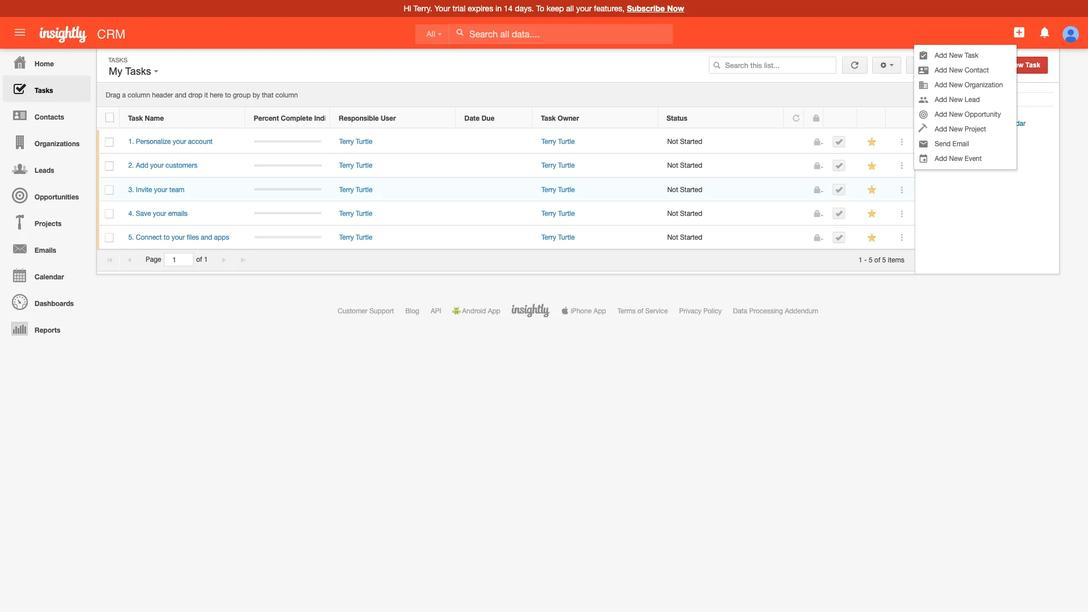 Task type: describe. For each thing, give the bounding box(es) containing it.
task inside new task link
[[1026, 61, 1041, 69]]

not started cell for 3. invite your team
[[659, 178, 785, 202]]

send email link
[[915, 136, 1017, 151]]

expires
[[468, 4, 494, 13]]

add for add tasks to google calendar
[[932, 119, 945, 127]]

private task image for emails
[[813, 210, 821, 218]]

mark this task complete image for 5. connect to your files and apps
[[835, 234, 843, 241]]

recycle bin
[[934, 89, 976, 97]]

responsible
[[339, 114, 379, 122]]

private task image for 1. personalize your account
[[813, 138, 821, 146]]

group
[[233, 91, 251, 99]]

1 horizontal spatial to
[[225, 91, 231, 99]]

following image for 4. save your emails
[[867, 208, 878, 219]]

organization
[[965, 81, 1004, 89]]

1 press ctrl + space to group column header from the left
[[824, 107, 858, 128]]

indicator
[[314, 114, 343, 122]]

1 horizontal spatial of
[[638, 307, 644, 315]]

leads
[[35, 166, 54, 174]]

white image
[[456, 28, 464, 36]]

your right all
[[576, 4, 592, 13]]

new for event
[[950, 154, 963, 162]]

files
[[187, 233, 199, 241]]

your for customers
[[150, 161, 164, 169]]

4. save your emails
[[128, 209, 188, 217]]

new task
[[1010, 61, 1041, 69]]

date
[[465, 114, 480, 122]]

add for add new lead
[[935, 95, 948, 103]]

1 column from the left
[[128, 91, 150, 99]]

new task link
[[1003, 57, 1048, 74]]

import for import tasks
[[932, 135, 952, 143]]

complete
[[281, 114, 312, 122]]

processing
[[750, 307, 783, 315]]

terms of service link
[[618, 307, 668, 315]]

tasks up the contacts 'link'
[[35, 86, 53, 94]]

keep
[[547, 4, 564, 13]]

add inside row
[[136, 161, 148, 169]]

app for android app
[[488, 307, 501, 315]]

organizations link
[[3, 129, 91, 155]]

blog link
[[406, 307, 420, 315]]

row containing task name
[[97, 107, 915, 128]]

home link
[[3, 49, 91, 75]]

home
[[35, 60, 54, 67]]

policy
[[704, 307, 722, 315]]

event
[[965, 154, 982, 162]]

reports
[[35, 326, 60, 334]]

add new opportunity
[[935, 110, 1001, 118]]

Search this list... text field
[[709, 57, 837, 74]]

1. personalize your account
[[128, 137, 213, 145]]

name
[[145, 114, 164, 122]]

0 vertical spatial calendar
[[999, 119, 1026, 127]]

android app link
[[453, 307, 501, 315]]

0 vertical spatial to
[[536, 4, 545, 13]]

1 field
[[165, 254, 193, 266]]

android app
[[462, 307, 501, 315]]

not started cell for 5. connect to your files and apps
[[659, 226, 785, 249]]

not for 3. invite your team
[[668, 185, 679, 193]]

task left owner
[[541, 114, 556, 122]]

0 horizontal spatial of
[[196, 256, 202, 264]]

Search all data.... text field
[[450, 24, 673, 44]]

that
[[262, 91, 274, 99]]

import tasks link
[[922, 135, 971, 143]]

terms of service
[[618, 307, 668, 315]]

task left name
[[128, 114, 143, 122]]

started for 3. invite your team
[[680, 185, 703, 193]]

1 1 from the left
[[204, 256, 208, 264]]

3. invite your team link
[[128, 185, 190, 193]]

blog
[[406, 307, 420, 315]]

3 press ctrl + space to group column header from the left
[[886, 107, 915, 128]]

add for add new task
[[935, 51, 948, 59]]

here
[[210, 91, 223, 99]]

not started for 1. personalize your account
[[668, 137, 703, 145]]

2 1 from the left
[[859, 256, 863, 264]]

not started cell for 2. add your customers
[[659, 154, 785, 178]]

save
[[136, 209, 151, 217]]

contact
[[965, 66, 989, 74]]

new for organization
[[950, 81, 963, 89]]

new for task
[[950, 51, 963, 59]]

projects
[[35, 219, 62, 227]]

drag
[[106, 91, 120, 99]]

import / export
[[922, 103, 978, 110]]

5.
[[128, 233, 134, 241]]

emails link
[[3, 235, 91, 262]]

14
[[504, 4, 513, 13]]

not for 1. personalize your account
[[668, 137, 679, 145]]

opportunities link
[[3, 182, 91, 209]]

following image for 5. connect to your files and apps
[[867, 232, 878, 243]]

my
[[109, 65, 122, 77]]

due
[[482, 114, 495, 122]]

add new lead link
[[915, 92, 1017, 107]]

add new event
[[935, 154, 982, 162]]

api
[[431, 307, 441, 315]]

percent complete indicator responsible user
[[254, 114, 396, 122]]

your
[[435, 4, 451, 13]]

cog image
[[880, 61, 888, 69]]

android
[[462, 307, 486, 315]]

2 horizontal spatial of
[[875, 256, 881, 264]]

2 5 from the left
[[883, 256, 887, 264]]

tasks for add tasks to google calendar
[[947, 119, 964, 127]]

send email
[[935, 140, 970, 148]]

row containing 3. invite your team
[[97, 178, 915, 202]]

crm
[[97, 27, 126, 41]]

send
[[935, 140, 951, 148]]

started for 4. save your emails
[[680, 209, 703, 217]]

started for 5. connect to your files and apps
[[680, 233, 703, 241]]

import tasks
[[930, 135, 971, 143]]

drag a column header and drop it here to group by that column
[[106, 91, 298, 99]]

emails
[[168, 209, 188, 217]]

add tasks to google calendar
[[930, 119, 1026, 127]]

dashboards
[[35, 299, 74, 307]]

add new contact link
[[915, 63, 1017, 77]]

add for add new organization
[[935, 81, 948, 89]]

1 5 from the left
[[869, 256, 873, 264]]

not started cell for 1. personalize your account
[[659, 130, 785, 154]]

now
[[667, 4, 685, 13]]

app for iphone app
[[594, 307, 606, 315]]

1 vertical spatial to
[[164, 233, 170, 241]]

privacy policy link
[[680, 307, 722, 315]]

all link
[[415, 24, 450, 44]]

1 - 5 of 5 items
[[859, 256, 905, 264]]

tasks for export tasks
[[954, 151, 971, 159]]

5. connect to your files and apps link
[[128, 233, 235, 241]]

following image for 2. add your customers
[[867, 161, 878, 171]]

add for add new contact
[[935, 66, 948, 74]]

api link
[[431, 307, 441, 315]]

mark this task complete image for 2. add your customers
[[835, 162, 843, 170]]

tasks for import tasks
[[954, 135, 971, 143]]

following image for 3. invite your team
[[867, 185, 878, 195]]

calendar link
[[3, 262, 91, 289]]

task owner
[[541, 114, 579, 122]]

your for emails
[[153, 209, 166, 217]]

invite
[[136, 185, 152, 193]]

1 horizontal spatial and
[[201, 233, 212, 241]]

days.
[[515, 4, 534, 13]]

your for team
[[154, 185, 167, 193]]

iphone app link
[[561, 307, 606, 315]]

apps
[[214, 233, 229, 241]]

/
[[949, 103, 951, 110]]

show sidebar image
[[976, 61, 984, 69]]

task name
[[128, 114, 164, 122]]

iphone app
[[571, 307, 606, 315]]

iphone
[[571, 307, 592, 315]]



Task type: locate. For each thing, give the bounding box(es) containing it.
1 vertical spatial following image
[[867, 161, 878, 171]]

not for 5. connect to your files and apps
[[668, 233, 679, 241]]

3 not from the top
[[668, 185, 679, 193]]

tasks up my
[[108, 56, 128, 64]]

1 not started from the top
[[668, 137, 703, 145]]

contacts
[[35, 113, 64, 121]]

emails
[[35, 246, 56, 254]]

1 vertical spatial and
[[201, 233, 212, 241]]

1 horizontal spatial export
[[953, 103, 978, 110]]

private task image for 5. connect to your files and apps
[[813, 234, 821, 242]]

1 following image from the top
[[867, 137, 878, 147]]

private task image for customers
[[813, 162, 821, 170]]

hi
[[404, 4, 411, 13]]

new for lead
[[950, 95, 963, 103]]

0 vertical spatial mark this task complete image
[[835, 138, 843, 146]]

0 vertical spatial mark this task complete image
[[835, 186, 843, 194]]

in
[[496, 4, 502, 13]]

calendar right google
[[999, 119, 1026, 127]]

my tasks button
[[106, 63, 161, 80]]

of right 1 field at left
[[196, 256, 202, 264]]

add inside 'link'
[[935, 110, 948, 118]]

mark this task complete image for 3. invite your team
[[835, 186, 843, 194]]

task down notifications icon
[[1026, 61, 1041, 69]]

0 vertical spatial import
[[922, 103, 947, 110]]

press ctrl + space to group column header left the /
[[886, 107, 915, 128]]

3 mark this task complete image from the top
[[835, 234, 843, 241]]

1 mark this task complete image from the top
[[835, 138, 843, 146]]

export
[[953, 103, 978, 110], [932, 151, 952, 159]]

1 right 1 field at left
[[204, 256, 208, 264]]

google
[[975, 119, 997, 127]]

private task image
[[813, 138, 821, 146], [813, 234, 821, 242]]

export down the send
[[932, 151, 952, 159]]

row containing 2. add your customers
[[97, 154, 915, 178]]

5 right '-'
[[869, 256, 873, 264]]

recycle
[[934, 89, 964, 97]]

terry turtle
[[339, 137, 373, 145], [542, 137, 575, 145], [339, 161, 373, 169], [542, 161, 575, 169], [339, 185, 373, 193], [542, 185, 575, 193], [339, 209, 373, 217], [542, 209, 575, 217], [339, 233, 373, 241], [542, 233, 575, 241]]

mark this task complete image for 4. save your emails
[[835, 210, 843, 218]]

task inside add new task link
[[965, 51, 979, 59]]

0 horizontal spatial calendar
[[35, 273, 64, 281]]

2 vertical spatial following image
[[867, 185, 878, 195]]

my tasks
[[109, 65, 154, 77]]

4 not started cell from the top
[[659, 202, 785, 226]]

1 not from the top
[[668, 137, 679, 145]]

your left files
[[172, 233, 185, 241]]

new for opportunity
[[950, 110, 963, 118]]

navigation
[[0, 49, 91, 342]]

None checkbox
[[105, 138, 114, 147], [105, 186, 114, 195], [105, 209, 114, 219], [105, 233, 114, 242], [105, 138, 114, 147], [105, 186, 114, 195], [105, 209, 114, 219], [105, 233, 114, 242]]

0 horizontal spatial export
[[932, 151, 952, 159]]

tasks link
[[3, 75, 91, 102]]

started for 1. personalize your account
[[680, 137, 703, 145]]

organizations
[[35, 139, 80, 147]]

row containing 5. connect to your files and apps
[[97, 226, 915, 249]]

2 private task image from the top
[[813, 234, 821, 242]]

not started for 4. save your emails
[[668, 209, 703, 217]]

not started for 2. add your customers
[[668, 161, 703, 169]]

5 not started cell from the top
[[659, 226, 785, 249]]

1.
[[128, 137, 134, 145]]

2 press ctrl + space to group column header from the left
[[858, 107, 886, 128]]

2 following image from the top
[[867, 232, 878, 243]]

opportunity
[[965, 110, 1001, 118]]

1. personalize your account link
[[128, 137, 218, 145]]

2. add your customers
[[128, 161, 198, 169]]

private task image for team
[[813, 186, 821, 194]]

1 horizontal spatial 1
[[859, 256, 863, 264]]

3 row from the top
[[97, 154, 915, 178]]

add for add new opportunity
[[935, 110, 948, 118]]

not started cell for 4. save your emails
[[659, 202, 785, 226]]

by
[[253, 91, 260, 99]]

tasks right my
[[125, 65, 151, 77]]

4 row from the top
[[97, 178, 915, 202]]

add new project
[[935, 125, 987, 133]]

1 horizontal spatial column
[[276, 91, 298, 99]]

1 horizontal spatial 5
[[883, 256, 887, 264]]

3 following image from the top
[[867, 185, 878, 195]]

to left the 'keep'
[[536, 4, 545, 13]]

export up add new opportunity
[[953, 103, 978, 110]]

tasks inside button
[[125, 65, 151, 77]]

0 vertical spatial private task image
[[813, 138, 821, 146]]

add for add new project
[[935, 125, 948, 133]]

1 vertical spatial mark this task complete image
[[835, 210, 843, 218]]

1 vertical spatial import
[[932, 135, 952, 143]]

not started for 3. invite your team
[[668, 185, 703, 193]]

tasks down add new project
[[954, 135, 971, 143]]

of right terms
[[638, 307, 644, 315]]

task up show sidebar icon
[[965, 51, 979, 59]]

export tasks
[[930, 151, 971, 159]]

to
[[536, 4, 545, 13], [966, 119, 973, 127]]

to down add new opportunity
[[966, 119, 973, 127]]

row group containing 1. personalize your account
[[97, 130, 915, 249]]

1 app from the left
[[488, 307, 501, 315]]

terry.
[[414, 4, 433, 13]]

status
[[667, 114, 688, 122]]

0 vertical spatial following image
[[867, 208, 878, 219]]

not
[[668, 137, 679, 145], [668, 161, 679, 169], [668, 185, 679, 193], [668, 209, 679, 217], [668, 233, 679, 241]]

add new organization link
[[915, 77, 1017, 92]]

started
[[680, 137, 703, 145], [680, 161, 703, 169], [680, 185, 703, 193], [680, 209, 703, 217], [680, 233, 703, 241]]

your for account
[[173, 137, 186, 145]]

a
[[122, 91, 126, 99]]

your left "team"
[[154, 185, 167, 193]]

1 vertical spatial calendar
[[35, 273, 64, 281]]

add
[[935, 51, 948, 59], [935, 66, 948, 74], [935, 81, 948, 89], [935, 95, 948, 103], [935, 110, 948, 118], [932, 119, 945, 127], [935, 125, 948, 133], [935, 154, 948, 162], [136, 161, 148, 169]]

app right the iphone
[[594, 307, 606, 315]]

and left drop at top
[[175, 91, 186, 99]]

mark this task complete image for 1. personalize your account
[[835, 138, 843, 146]]

add new task link
[[915, 48, 1017, 63]]

add for add new event
[[935, 154, 948, 162]]

2 app from the left
[[594, 307, 606, 315]]

customer support link
[[338, 307, 394, 315]]

5 not from the top
[[668, 233, 679, 241]]

all
[[427, 30, 435, 38]]

tasks down add new opportunity
[[947, 119, 964, 127]]

0 horizontal spatial 1
[[204, 256, 208, 264]]

following image
[[867, 208, 878, 219], [867, 232, 878, 243]]

1 horizontal spatial to
[[966, 119, 973, 127]]

your left 'account' at the left of page
[[173, 137, 186, 145]]

import
[[922, 103, 947, 110], [932, 135, 952, 143]]

projects link
[[3, 209, 91, 235]]

display: grid image
[[914, 61, 925, 69]]

privacy
[[680, 307, 702, 315]]

3 started from the top
[[680, 185, 703, 193]]

navigation containing home
[[0, 49, 91, 342]]

4 started from the top
[[680, 209, 703, 217]]

privacy policy
[[680, 307, 722, 315]]

customer
[[338, 307, 368, 315]]

data processing addendum
[[733, 307, 819, 315]]

1 vertical spatial to
[[966, 119, 973, 127]]

column right a
[[128, 91, 150, 99]]

1 vertical spatial export
[[932, 151, 952, 159]]

search image
[[713, 61, 721, 69]]

cell
[[246, 130, 331, 154], [456, 130, 533, 154], [785, 130, 805, 154], [824, 130, 858, 154], [246, 154, 331, 178], [456, 154, 533, 178], [785, 154, 805, 178], [824, 154, 858, 178], [97, 178, 120, 202], [246, 178, 331, 202], [456, 178, 533, 202], [785, 178, 805, 202], [824, 178, 858, 202], [246, 202, 331, 226], [456, 202, 533, 226], [785, 202, 805, 226], [824, 202, 858, 226], [246, 226, 331, 249], [456, 226, 533, 249], [785, 226, 805, 249], [824, 226, 858, 249]]

row
[[97, 107, 915, 128], [97, 130, 915, 154], [97, 154, 915, 178], [97, 178, 915, 202], [97, 202, 915, 226], [97, 226, 915, 249]]

0 vertical spatial following image
[[867, 137, 878, 147]]

mark this task complete image
[[835, 138, 843, 146], [835, 162, 843, 170], [835, 234, 843, 241]]

row group
[[97, 130, 915, 249]]

your right save in the top left of the page
[[153, 209, 166, 217]]

5
[[869, 256, 873, 264], [883, 256, 887, 264]]

add new opportunity link
[[915, 107, 1017, 122]]

5 left items
[[883, 256, 887, 264]]

import for import / export
[[922, 103, 947, 110]]

column right that
[[276, 91, 298, 99]]

1 left '-'
[[859, 256, 863, 264]]

add new project link
[[915, 122, 1017, 136]]

tasks for my tasks
[[125, 65, 151, 77]]

subscribe now link
[[627, 4, 685, 13]]

1 vertical spatial private task image
[[813, 234, 821, 242]]

service
[[646, 307, 668, 315]]

owner
[[558, 114, 579, 122]]

2 following image from the top
[[867, 161, 878, 171]]

press ctrl + space to group column header down cog image
[[858, 107, 886, 128]]

4 not from the top
[[668, 209, 679, 217]]

1
[[204, 256, 208, 264], [859, 256, 863, 264]]

2 not started from the top
[[668, 161, 703, 169]]

1 mark this task complete image from the top
[[835, 186, 843, 194]]

2 not started cell from the top
[[659, 154, 785, 178]]

terry turtle link
[[339, 137, 373, 145], [542, 137, 575, 145], [339, 161, 373, 169], [542, 161, 575, 169], [339, 185, 373, 193], [542, 185, 575, 193], [339, 209, 373, 217], [542, 209, 575, 217], [339, 233, 373, 241], [542, 233, 575, 241]]

calendar up dashboards link
[[35, 273, 64, 281]]

your up '3. invite your team'
[[150, 161, 164, 169]]

2. add your customers link
[[128, 161, 203, 169]]

trial
[[453, 4, 466, 13]]

turtle
[[356, 137, 373, 145], [558, 137, 575, 145], [356, 161, 373, 169], [558, 161, 575, 169], [356, 185, 373, 193], [558, 185, 575, 193], [356, 209, 373, 217], [558, 209, 575, 217], [356, 233, 373, 241], [558, 233, 575, 241]]

0 horizontal spatial 5
[[869, 256, 873, 264]]

to right connect
[[164, 233, 170, 241]]

and right files
[[201, 233, 212, 241]]

data
[[733, 307, 748, 315]]

3 not started from the top
[[668, 185, 703, 193]]

1 horizontal spatial calendar
[[999, 119, 1026, 127]]

1 row from the top
[[97, 107, 915, 128]]

new for project
[[950, 125, 963, 133]]

mark this task complete image
[[835, 186, 843, 194], [835, 210, 843, 218]]

2 not from the top
[[668, 161, 679, 169]]

bin
[[965, 89, 976, 97]]

started for 2. add your customers
[[680, 161, 703, 169]]

connect
[[136, 233, 162, 241]]

0 vertical spatial and
[[175, 91, 186, 99]]

1 not started cell from the top
[[659, 130, 785, 154]]

all
[[566, 4, 574, 13]]

not started
[[668, 137, 703, 145], [668, 161, 703, 169], [668, 185, 703, 193], [668, 209, 703, 217], [668, 233, 703, 241]]

following image for 1. personalize your account
[[867, 137, 878, 147]]

of right '-'
[[875, 256, 881, 264]]

add new task
[[935, 51, 979, 59]]

2 started from the top
[[680, 161, 703, 169]]

6 row from the top
[[97, 226, 915, 249]]

items
[[888, 256, 905, 264]]

not started cell
[[659, 130, 785, 154], [659, 154, 785, 178], [659, 178, 785, 202], [659, 202, 785, 226], [659, 226, 785, 249]]

2 row from the top
[[97, 130, 915, 154]]

add new event link
[[915, 151, 1017, 166]]

import left the /
[[922, 103, 947, 110]]

2 mark this task complete image from the top
[[835, 162, 843, 170]]

import up export tasks link
[[932, 135, 952, 143]]

project
[[965, 125, 987, 133]]

0 horizontal spatial to
[[164, 233, 170, 241]]

hi terry. your trial expires in 14 days. to keep all your features, subscribe now
[[404, 4, 685, 13]]

1 vertical spatial mark this task complete image
[[835, 162, 843, 170]]

0 vertical spatial to
[[225, 91, 231, 99]]

refresh list image
[[850, 61, 861, 69]]

reports link
[[3, 315, 91, 342]]

1 vertical spatial following image
[[867, 232, 878, 243]]

private task image
[[813, 114, 820, 122], [813, 162, 821, 170], [813, 186, 821, 194], [813, 210, 821, 218]]

0 horizontal spatial app
[[488, 307, 501, 315]]

5 started from the top
[[680, 233, 703, 241]]

5. connect to your files and apps
[[128, 233, 229, 241]]

5 row from the top
[[97, 202, 915, 226]]

team
[[169, 185, 185, 193]]

notifications image
[[1039, 26, 1052, 39]]

5 not started from the top
[[668, 233, 703, 241]]

add new organization
[[935, 81, 1004, 89]]

2 vertical spatial mark this task complete image
[[835, 234, 843, 241]]

not for 2. add your customers
[[668, 161, 679, 169]]

0 horizontal spatial to
[[536, 4, 545, 13]]

of
[[196, 256, 202, 264], [875, 256, 881, 264], [638, 307, 644, 315]]

repeating task image
[[793, 114, 801, 122]]

following image
[[867, 137, 878, 147], [867, 161, 878, 171], [867, 185, 878, 195]]

of 1
[[196, 256, 208, 264]]

1 following image from the top
[[867, 208, 878, 219]]

terms
[[618, 307, 636, 315]]

2 mark this task complete image from the top
[[835, 210, 843, 218]]

press ctrl + space to group column header right repeating task icon
[[824, 107, 858, 128]]

row containing 1. personalize your account
[[97, 130, 915, 154]]

row containing 4. save your emails
[[97, 202, 915, 226]]

1 horizontal spatial app
[[594, 307, 606, 315]]

header
[[152, 91, 173, 99]]

1 started from the top
[[680, 137, 703, 145]]

1 private task image from the top
[[813, 138, 821, 146]]

2 column from the left
[[276, 91, 298, 99]]

tasks down 'email'
[[954, 151, 971, 159]]

to right 'here'
[[225, 91, 231, 99]]

not for 4. save your emails
[[668, 209, 679, 217]]

press ctrl + space to group column header
[[824, 107, 858, 128], [858, 107, 886, 128], [886, 107, 915, 128]]

terry
[[339, 137, 354, 145], [542, 137, 556, 145], [339, 161, 354, 169], [542, 161, 556, 169], [339, 185, 354, 193], [542, 185, 556, 193], [339, 209, 354, 217], [542, 209, 556, 217], [339, 233, 354, 241], [542, 233, 556, 241]]

4 not started from the top
[[668, 209, 703, 217]]

add new contact
[[935, 66, 989, 74]]

customer support
[[338, 307, 394, 315]]

percent
[[254, 114, 279, 122]]

None checkbox
[[105, 113, 114, 122], [105, 162, 114, 171], [105, 113, 114, 122], [105, 162, 114, 171]]

3 not started cell from the top
[[659, 178, 785, 202]]

not started for 5. connect to your files and apps
[[668, 233, 703, 241]]

app right the android
[[488, 307, 501, 315]]

new inside 'link'
[[950, 110, 963, 118]]

0 horizontal spatial column
[[128, 91, 150, 99]]

0 horizontal spatial and
[[175, 91, 186, 99]]

0 vertical spatial export
[[953, 103, 978, 110]]

new for contact
[[950, 66, 963, 74]]



Task type: vqa. For each thing, say whether or not it's contained in the screenshot.
the New within the Add New Contact link
yes



